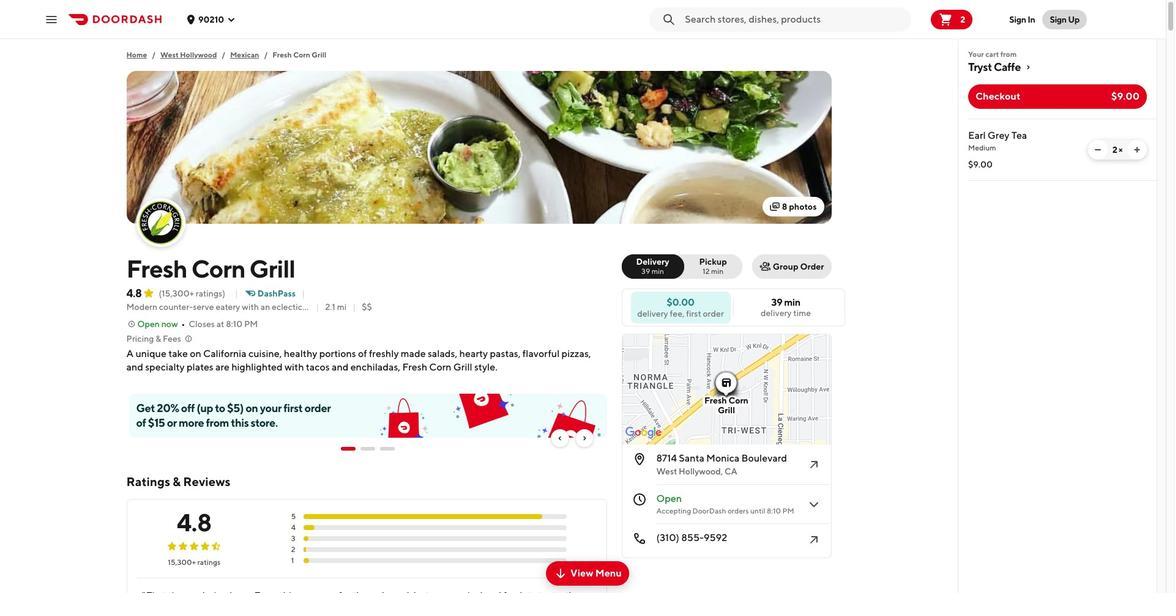 Task type: vqa. For each thing, say whether or not it's contained in the screenshot.
hearty
yes



Task type: describe. For each thing, give the bounding box(es) containing it.
on inside 'a unique take on california cuisine, healthy portions of freshly made salads, hearty pastas, flavorful pizzas, and specialty plates are highlighted with tacos and enchiladas, fresh corn grill style.'
[[190, 348, 201, 360]]

dashpass
[[258, 289, 296, 299]]

sign for sign up
[[1050, 14, 1067, 24]]

california
[[203, 348, 247, 360]]

| right mi
[[353, 302, 356, 312]]

to
[[215, 402, 225, 415]]

checkout
[[976, 91, 1021, 102]]

8:10 inside open accepting doordash orders until 8:10 pm
[[767, 507, 781, 516]]

fresh inside 'a unique take on california cuisine, healthy portions of freshly made salads, hearty pastas, flavorful pizzas, and specialty plates are highlighted with tacos and enchiladas, fresh corn grill style.'
[[402, 362, 427, 373]]

0 horizontal spatial pm
[[244, 320, 258, 329]]

grill
[[401, 302, 416, 312]]

open for open accepting doordash orders until 8:10 pm
[[657, 493, 682, 505]]

pickup
[[699, 257, 727, 267]]

order inside $0.00 delivery fee, first order
[[703, 309, 724, 319]]

9592
[[704, 533, 727, 544]]

cart
[[986, 50, 999, 59]]

caffe
[[994, 61, 1021, 73]]

min for pickup
[[711, 267, 724, 276]]

order inside get 20% off (up to $5) on your first order of $15 or more from this store.
[[305, 402, 331, 415]]

0 horizontal spatial 2
[[291, 546, 295, 555]]

0 vertical spatial west
[[160, 50, 179, 59]]

specialty
[[145, 362, 185, 373]]

earl grey tea medium
[[969, 130, 1027, 152]]

with inside 'a unique take on california cuisine, healthy portions of freshly made salads, hearty pastas, flavorful pizzas, and specialty plates are highlighted with tacos and enchiladas, fresh corn grill style.'
[[285, 362, 304, 373]]

2.1
[[325, 302, 335, 312]]

3 / from the left
[[264, 50, 268, 59]]

a unique take on california cuisine, healthy portions of freshly made salads, hearty pastas, flavorful pizzas, and specialty plates are highlighted with tacos and enchiladas, fresh corn grill style.
[[126, 348, 593, 373]]

health-
[[338, 302, 366, 312]]

8
[[782, 202, 788, 212]]

at
[[217, 320, 224, 329]]

pastas,
[[490, 348, 521, 360]]

view
[[571, 568, 594, 580]]

1 horizontal spatial $9.00
[[1112, 91, 1140, 102]]

add one to cart image
[[1133, 145, 1142, 155]]

min for delivery
[[652, 267, 664, 276]]

group order
[[773, 262, 824, 272]]

photos
[[789, 202, 817, 212]]

$15
[[148, 417, 165, 430]]

orders
[[728, 507, 749, 516]]

8 photos button
[[763, 197, 824, 217]]

open accepting doordash orders until 8:10 pm
[[657, 493, 795, 516]]

mexican link
[[230, 49, 259, 61]]

of for menu
[[328, 302, 336, 312]]

order methods option group
[[622, 255, 743, 279]]

reviews
[[183, 475, 231, 489]]

until
[[751, 507, 766, 516]]

style.
[[474, 362, 498, 373]]

portions
[[319, 348, 356, 360]]

ratings
[[126, 475, 170, 489]]

hearty
[[460, 348, 488, 360]]

medium
[[969, 143, 996, 152]]

0 vertical spatial 4.8
[[126, 287, 142, 300]]

8714
[[657, 453, 677, 465]]

healthy
[[284, 348, 317, 360]]

pm inside open accepting doordash orders until 8:10 pm
[[783, 507, 795, 516]]

$$
[[362, 302, 372, 312]]

| left 2.1 on the bottom of page
[[316, 302, 319, 312]]

Store search: begin typing to search for stores available on DoorDash text field
[[685, 13, 907, 26]]

tryst
[[969, 61, 992, 73]]

(up
[[197, 402, 213, 415]]

open for open now
[[137, 320, 160, 329]]

home
[[126, 50, 147, 59]]

$0.00
[[667, 297, 695, 308]]

off
[[181, 402, 195, 415]]

1 vertical spatial 4.8
[[177, 509, 212, 538]]

get 20% off (up to $5) on your first order of $15 or more from this store.
[[136, 402, 331, 430]]

plates
[[187, 362, 214, 373]]

serve
[[193, 302, 214, 312]]

2 and from the left
[[332, 362, 349, 373]]

$0.00 delivery fee, first order
[[637, 297, 724, 319]]

39 min delivery time
[[761, 297, 811, 318]]

or
[[167, 417, 177, 430]]

2 button
[[931, 9, 973, 29]]

earl
[[969, 130, 986, 141]]

0 horizontal spatial $9.00
[[969, 160, 993, 170]]

cuisine,
[[249, 348, 282, 360]]

corn inside 'a unique take on california cuisine, healthy portions of freshly made salads, hearty pastas, flavorful pizzas, and specialty plates are highlighted with tacos and enchiladas, fresh corn grill style.'
[[429, 362, 452, 373]]

3
[[291, 534, 295, 544]]

first inside get 20% off (up to $5) on your first order of $15 or more from this store.
[[284, 402, 303, 415]]

oriented
[[366, 302, 399, 312]]

sign for sign in
[[1010, 14, 1027, 24]]

eclectic
[[272, 302, 302, 312]]

your cart from
[[969, 50, 1017, 59]]

• closes at 8:10 pm
[[182, 320, 258, 329]]

open menu image
[[44, 12, 59, 27]]

$5)
[[227, 402, 244, 415]]

pricing & fees button
[[126, 333, 193, 345]]

west hollywood link
[[160, 49, 217, 61]]

options
[[417, 302, 446, 312]]

none radio containing delivery
[[622, 255, 684, 279]]

home / west hollywood / mexican / fresh corn grill
[[126, 50, 327, 59]]

your
[[969, 50, 984, 59]]

mi
[[337, 302, 347, 312]]

(310) 855-9592
[[657, 533, 727, 544]]

4
[[291, 523, 296, 533]]

(15,300+ ratings)
[[159, 289, 225, 299]]

& for reviews
[[173, 475, 181, 489]]

counter-
[[159, 302, 193, 312]]

on inside get 20% off (up to $5) on your first order of $15 or more from this store.
[[246, 402, 258, 415]]

view menu button
[[546, 562, 629, 587]]

2 horizontal spatial 2
[[1113, 145, 1118, 155]]

min inside 39 min delivery time
[[784, 297, 801, 309]]

grill inside 'a unique take on california cuisine, healthy portions of freshly made salads, hearty pastas, flavorful pizzas, and specialty plates are highlighted with tacos and enchiladas, fresh corn grill style.'
[[454, 362, 472, 373]]

modern counter-serve eatery with an eclectic menu of health-oriented grill options & tacos.
[[126, 302, 478, 312]]

monica
[[707, 453, 740, 465]]

enchiladas,
[[351, 362, 401, 373]]

0 horizontal spatial with
[[242, 302, 259, 312]]

call restaurant image
[[807, 533, 821, 548]]

tea
[[1012, 130, 1027, 141]]

2 horizontal spatial &
[[448, 302, 454, 312]]

| 2.1 mi | $$
[[316, 302, 372, 312]]

1 and from the left
[[126, 362, 143, 373]]

sign up link
[[1043, 9, 1087, 29]]

pizzas,
[[562, 348, 591, 360]]



Task type: locate. For each thing, give the bounding box(es) containing it.
of inside get 20% off (up to $5) on your first order of $15 or more from this store.
[[136, 417, 146, 430]]

first right your
[[284, 402, 303, 415]]

0 vertical spatial first
[[686, 309, 701, 319]]

first right fee,
[[686, 309, 701, 319]]

1 horizontal spatial of
[[328, 302, 336, 312]]

your
[[260, 402, 282, 415]]

tryst caffe
[[969, 61, 1021, 73]]

1 horizontal spatial pm
[[783, 507, 795, 516]]

ca
[[725, 467, 738, 477]]

0 horizontal spatial sign
[[1010, 14, 1027, 24]]

& left tacos.
[[448, 302, 454, 312]]

store.
[[251, 417, 278, 430]]

take
[[168, 348, 188, 360]]

west down 8714
[[657, 467, 677, 477]]

0 vertical spatial expand store hours image
[[807, 389, 821, 403]]

sign in link
[[1002, 7, 1043, 32]]

1 horizontal spatial open
[[657, 493, 682, 505]]

sign
[[1010, 14, 1027, 24], [1050, 14, 1067, 24]]

1 vertical spatial with
[[285, 362, 304, 373]]

west inside 8714 santa monica boulevard west hollywood, ca
[[657, 467, 677, 477]]

2 / from the left
[[222, 50, 225, 59]]

0 vertical spatial $9.00
[[1112, 91, 1140, 102]]

sign left in
[[1010, 14, 1027, 24]]

from
[[1001, 50, 1017, 59], [206, 417, 229, 430]]

1 expand store hours image from the top
[[807, 389, 821, 403]]

×
[[1119, 145, 1123, 155]]

closes
[[189, 320, 215, 329]]

1 horizontal spatial order
[[703, 309, 724, 319]]

90210 button
[[186, 14, 236, 24]]

8:10 right at
[[226, 320, 243, 329]]

1 horizontal spatial with
[[285, 362, 304, 373]]

open inside open accepting doordash orders until 8:10 pm
[[657, 493, 682, 505]]

0 horizontal spatial order
[[305, 402, 331, 415]]

& left fees
[[156, 334, 161, 344]]

pm right at
[[244, 320, 258, 329]]

8714 santa monica boulevard west hollywood, ca
[[657, 453, 787, 477]]

2 horizontal spatial /
[[264, 50, 268, 59]]

now
[[161, 320, 178, 329]]

of inside 'a unique take on california cuisine, healthy portions of freshly made salads, hearty pastas, flavorful pizzas, and specialty plates are highlighted with tacos and enchiladas, fresh corn grill style.'
[[358, 348, 367, 360]]

west
[[160, 50, 179, 59], [657, 467, 677, 477]]

39 up $0.00 delivery fee, first order
[[642, 267, 650, 276]]

2 sign from the left
[[1050, 14, 1067, 24]]

None radio
[[622, 255, 684, 279]]

pricing
[[126, 334, 154, 344]]

and down "a"
[[126, 362, 143, 373]]

& inside button
[[156, 334, 161, 344]]

/ left "mexican"
[[222, 50, 225, 59]]

0 horizontal spatial of
[[136, 417, 146, 430]]

1 horizontal spatial min
[[711, 267, 724, 276]]

min inside delivery 39 min
[[652, 267, 664, 276]]

0 vertical spatial with
[[242, 302, 259, 312]]

20%
[[157, 402, 179, 415]]

0 vertical spatial on
[[190, 348, 201, 360]]

2 inside button
[[961, 14, 966, 24]]

5
[[291, 512, 296, 522]]

1 vertical spatial west
[[657, 467, 677, 477]]

/ right home
[[152, 50, 156, 59]]

with down healthy
[[285, 362, 304, 373]]

12
[[703, 267, 710, 276]]

expand store hours image
[[807, 389, 821, 403], [807, 498, 821, 512]]

unique
[[136, 348, 167, 360]]

ratings
[[197, 558, 221, 568]]

flavorful
[[523, 348, 560, 360]]

0 vertical spatial 2
[[961, 14, 966, 24]]

1 / from the left
[[152, 50, 156, 59]]

delivery left fee,
[[637, 309, 668, 319]]

santa
[[679, 453, 705, 465]]

1 vertical spatial first
[[284, 402, 303, 415]]

fees
[[163, 334, 181, 344]]

8:10 right until
[[767, 507, 781, 516]]

0 horizontal spatial 8:10
[[226, 320, 243, 329]]

with
[[242, 302, 259, 312], [285, 362, 304, 373]]

1
[[291, 557, 294, 566]]

accepting
[[657, 507, 691, 516]]

1 vertical spatial 8:10
[[767, 507, 781, 516]]

| up modern counter-serve eatery with an eclectic menu of health-oriented grill options & tacos. on the left of the page
[[302, 289, 305, 299]]

1 vertical spatial expand store hours image
[[807, 498, 821, 512]]

are
[[216, 362, 230, 373]]

in
[[1028, 14, 1036, 24]]

1 horizontal spatial sign
[[1050, 14, 1067, 24]]

min down group order button
[[784, 297, 801, 309]]

1 horizontal spatial first
[[686, 309, 701, 319]]

$9.00 down medium on the right top
[[969, 160, 993, 170]]

fresh corn grill image
[[126, 71, 832, 224], [137, 200, 184, 246]]

1 vertical spatial on
[[246, 402, 258, 415]]

1 horizontal spatial 39
[[772, 297, 783, 309]]

/ right "mexican"
[[264, 50, 268, 59]]

2 horizontal spatial min
[[784, 297, 801, 309]]

39 inside 39 min delivery time
[[772, 297, 783, 309]]

1 horizontal spatial 4.8
[[177, 509, 212, 538]]

fresh corn grill
[[126, 255, 295, 283], [705, 396, 749, 416], [705, 396, 749, 416], [705, 396, 749, 416], [705, 396, 749, 416], [705, 396, 749, 416], [705, 396, 749, 416], [705, 396, 749, 416], [705, 396, 749, 416], [705, 396, 749, 416], [705, 396, 749, 416], [705, 396, 749, 416], [705, 396, 749, 416], [705, 396, 749, 416], [705, 396, 749, 416], [705, 396, 749, 416], [705, 396, 749, 416], [705, 396, 749, 416], [705, 396, 749, 416], [705, 396, 749, 416], [705, 396, 749, 416], [705, 396, 749, 416], [705, 396, 749, 416]]

of down get on the bottom left of page
[[136, 417, 146, 430]]

first inside $0.00 delivery fee, first order
[[686, 309, 701, 319]]

pickup 12 min
[[699, 257, 727, 276]]

1 vertical spatial pm
[[783, 507, 795, 516]]

90210
[[198, 14, 224, 24]]

0 horizontal spatial delivery
[[637, 309, 668, 319]]

open now
[[137, 320, 178, 329]]

0 horizontal spatial from
[[206, 417, 229, 430]]

0 vertical spatial open
[[137, 320, 160, 329]]

1 vertical spatial &
[[156, 334, 161, 344]]

doordash
[[693, 507, 726, 516]]

2 ×
[[1113, 145, 1123, 155]]

home link
[[126, 49, 147, 61]]

modern
[[126, 302, 157, 312]]

39 left time
[[772, 297, 783, 309]]

2 delivery from the left
[[637, 309, 668, 319]]

delivery inside $0.00 delivery fee, first order
[[637, 309, 668, 319]]

get
[[136, 402, 155, 415]]

freshly
[[369, 348, 399, 360]]

this
[[231, 417, 249, 430]]

1 horizontal spatial and
[[332, 362, 349, 373]]

0 vertical spatial from
[[1001, 50, 1017, 59]]

0 vertical spatial order
[[703, 309, 724, 319]]

corn
[[293, 50, 310, 59], [191, 255, 245, 283], [429, 362, 452, 373], [729, 396, 749, 406], [729, 396, 749, 406], [729, 396, 749, 406], [729, 396, 749, 406], [729, 396, 749, 406], [729, 396, 749, 406], [729, 396, 749, 406], [729, 396, 749, 406], [729, 396, 749, 406], [729, 396, 749, 406], [729, 396, 749, 406], [729, 396, 749, 406], [729, 396, 749, 406], [729, 396, 749, 406], [729, 396, 749, 406], [729, 396, 749, 406], [729, 396, 749, 406], [729, 396, 749, 406], [729, 396, 749, 406], [729, 396, 749, 406], [729, 396, 749, 406], [729, 396, 749, 406]]

min right 12
[[711, 267, 724, 276]]

highlighted
[[232, 362, 283, 373]]

open up pricing & fees
[[137, 320, 160, 329]]

39 inside delivery 39 min
[[642, 267, 650, 276]]

| up eatery at left
[[235, 289, 238, 299]]

0 vertical spatial 8:10
[[226, 320, 243, 329]]

855-
[[682, 533, 704, 544]]

2 expand store hours image from the top
[[807, 498, 821, 512]]

a
[[126, 348, 134, 360]]

1 horizontal spatial 8:10
[[767, 507, 781, 516]]

1 horizontal spatial 2
[[961, 14, 966, 24]]

& for fees
[[156, 334, 161, 344]]

tryst caffe link
[[969, 60, 1147, 75]]

0 horizontal spatial /
[[152, 50, 156, 59]]

& right ratings
[[173, 475, 181, 489]]

none radio containing pickup
[[677, 255, 743, 279]]

from inside get 20% off (up to $5) on your first order of $15 or more from this store.
[[206, 417, 229, 430]]

grey
[[988, 130, 1010, 141]]

1 horizontal spatial on
[[246, 402, 258, 415]]

open up accepting
[[657, 493, 682, 505]]

grill
[[312, 50, 327, 59], [250, 255, 295, 283], [454, 362, 472, 373], [718, 406, 735, 416], [718, 406, 735, 416], [718, 406, 735, 416], [718, 406, 735, 416], [718, 406, 735, 416], [718, 406, 735, 416], [718, 406, 735, 416], [718, 406, 735, 416], [718, 406, 735, 416], [718, 406, 735, 416], [718, 406, 735, 416], [718, 406, 735, 416], [718, 406, 735, 416], [718, 406, 735, 416], [718, 406, 735, 416], [718, 406, 735, 416], [718, 406, 735, 416], [718, 406, 735, 416], [718, 406, 735, 416], [718, 406, 735, 416], [718, 406, 735, 416], [718, 406, 735, 416]]

1 horizontal spatial &
[[173, 475, 181, 489]]

&
[[448, 302, 454, 312], [156, 334, 161, 344], [173, 475, 181, 489]]

min up $0.00 delivery fee, first order
[[652, 267, 664, 276]]

2 vertical spatial of
[[136, 417, 146, 430]]

on up plates
[[190, 348, 201, 360]]

salads,
[[428, 348, 458, 360]]

made
[[401, 348, 426, 360]]

1 vertical spatial 2
[[1113, 145, 1118, 155]]

view menu
[[571, 568, 622, 580]]

0 vertical spatial 39
[[642, 267, 650, 276]]

dashpass |
[[258, 289, 305, 299]]

with left an in the bottom of the page
[[242, 302, 259, 312]]

order down tacos
[[305, 402, 331, 415]]

(15,300+
[[159, 289, 194, 299]]

$9.00 up ×
[[1112, 91, 1140, 102]]

39
[[642, 267, 650, 276], [772, 297, 783, 309]]

of left mi
[[328, 302, 336, 312]]

an
[[261, 302, 270, 312]]

1 vertical spatial from
[[206, 417, 229, 430]]

min
[[652, 267, 664, 276], [711, 267, 724, 276], [784, 297, 801, 309]]

order right fee,
[[703, 309, 724, 319]]

boulevard
[[742, 453, 787, 465]]

None radio
[[677, 255, 743, 279]]

1 delivery from the left
[[761, 309, 792, 318]]

0 horizontal spatial &
[[156, 334, 161, 344]]

8 photos
[[782, 202, 817, 212]]

hollywood
[[180, 50, 217, 59]]

powered by google image
[[625, 427, 662, 440]]

hollywood,
[[679, 467, 723, 477]]

group
[[773, 262, 799, 272]]

delivery
[[636, 257, 670, 267]]

4.8 up 'modern'
[[126, 287, 142, 300]]

from up caffe
[[1001, 50, 1017, 59]]

2
[[961, 14, 966, 24], [1113, 145, 1118, 155], [291, 546, 295, 555]]

0 horizontal spatial west
[[160, 50, 179, 59]]

expand store hours image inside button
[[807, 389, 821, 403]]

1 horizontal spatial /
[[222, 50, 225, 59]]

ratings & reviews
[[126, 475, 231, 489]]

0 horizontal spatial 39
[[642, 267, 650, 276]]

delivery left time
[[761, 309, 792, 318]]

map region
[[607, 198, 921, 512]]

0 horizontal spatial open
[[137, 320, 160, 329]]

2 horizontal spatial of
[[358, 348, 367, 360]]

1 horizontal spatial west
[[657, 467, 677, 477]]

0 horizontal spatial and
[[126, 362, 143, 373]]

1 vertical spatial order
[[305, 402, 331, 415]]

delivery 39 min
[[636, 257, 670, 276]]

fresh
[[273, 50, 292, 59], [126, 255, 187, 283], [402, 362, 427, 373], [705, 396, 727, 406], [705, 396, 727, 406], [705, 396, 727, 406], [705, 396, 727, 406], [705, 396, 727, 406], [705, 396, 727, 406], [705, 396, 727, 406], [705, 396, 727, 406], [705, 396, 727, 406], [705, 396, 727, 406], [705, 396, 727, 406], [705, 396, 727, 406], [705, 396, 727, 406], [705, 396, 727, 406], [705, 396, 727, 406], [705, 396, 727, 406], [705, 396, 727, 406], [705, 396, 727, 406], [705, 396, 727, 406], [705, 396, 727, 406], [705, 396, 727, 406], [705, 396, 727, 406]]

remove one from cart image
[[1093, 145, 1103, 155]]

1 vertical spatial open
[[657, 493, 682, 505]]

1 sign from the left
[[1010, 14, 1027, 24]]

4.8 up 15,300+ ratings
[[177, 509, 212, 538]]

8:10
[[226, 320, 243, 329], [767, 507, 781, 516]]

min inside pickup 12 min
[[711, 267, 724, 276]]

0 horizontal spatial min
[[652, 267, 664, 276]]

of up enchiladas,
[[358, 348, 367, 360]]

1 vertical spatial $9.00
[[969, 160, 993, 170]]

1 horizontal spatial from
[[1001, 50, 1017, 59]]

15,300+
[[168, 558, 196, 568]]

1 vertical spatial 39
[[772, 297, 783, 309]]

0 horizontal spatial on
[[190, 348, 201, 360]]

west left hollywood
[[160, 50, 179, 59]]

of for portions
[[358, 348, 367, 360]]

0 vertical spatial of
[[328, 302, 336, 312]]

on right the $5)
[[246, 402, 258, 415]]

sign left up
[[1050, 14, 1067, 24]]

find restaurant in google maps image
[[807, 458, 821, 473]]

delivery inside 39 min delivery time
[[761, 309, 792, 318]]

delivery
[[761, 309, 792, 318], [637, 309, 668, 319]]

ratings)
[[196, 289, 225, 299]]

0 horizontal spatial first
[[284, 402, 303, 415]]

expand store hours button
[[625, 377, 829, 416]]

1 vertical spatial of
[[358, 348, 367, 360]]

0 vertical spatial pm
[[244, 320, 258, 329]]

order
[[703, 309, 724, 319], [305, 402, 331, 415]]

0 vertical spatial &
[[448, 302, 454, 312]]

and down the portions on the left bottom of page
[[332, 362, 349, 373]]

0 horizontal spatial 4.8
[[126, 287, 142, 300]]

2 vertical spatial &
[[173, 475, 181, 489]]

2 vertical spatial 2
[[291, 546, 295, 555]]

select promotional banner element
[[341, 438, 395, 460]]

from down to
[[206, 417, 229, 430]]

(310)
[[657, 533, 680, 544]]

pm right until
[[783, 507, 795, 516]]

1 horizontal spatial delivery
[[761, 309, 792, 318]]



